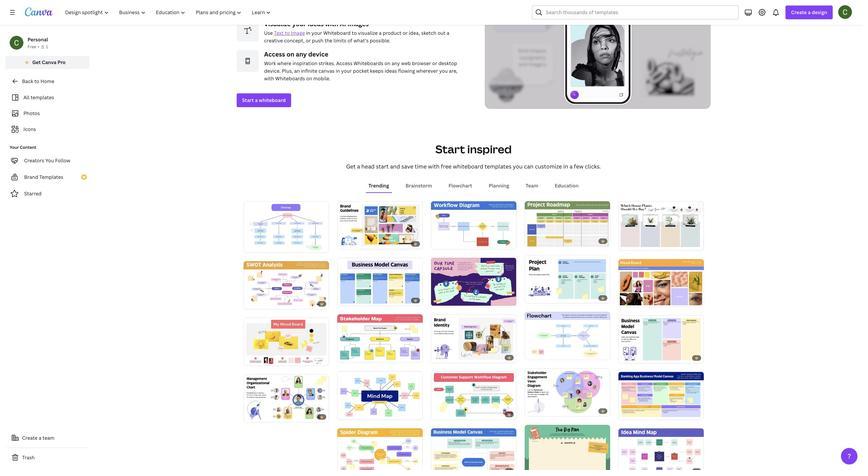Task type: locate. For each thing, give the bounding box(es) containing it.
any
[[296, 50, 307, 58], [392, 60, 400, 66]]

2 horizontal spatial whiteboard
[[453, 163, 484, 170]]

1 vertical spatial with
[[264, 75, 274, 82]]

or
[[403, 30, 408, 36], [306, 37, 311, 44], [433, 60, 438, 66]]

from
[[375, 0, 386, 6]]

on up where
[[287, 50, 295, 58]]

1 horizontal spatial in
[[336, 67, 340, 74]]

on
[[287, 50, 295, 58], [385, 60, 391, 66], [306, 75, 312, 82]]

trending button
[[366, 179, 392, 192]]

0 vertical spatial or
[[403, 30, 408, 36]]

0 vertical spatial you
[[440, 67, 448, 74]]

trash link
[[6, 451, 90, 465]]

0 vertical spatial wherever
[[387, 0, 409, 6]]

visualize
[[264, 20, 291, 28]]

get canva pro
[[32, 59, 66, 66]]

get left canva
[[32, 59, 41, 66]]

to up photos,
[[329, 0, 334, 6]]

ideas right keeps
[[385, 67, 397, 74]]

and inside to your whiteboard from wherever it lives, including google drive, google photos, dropbox, brandfolder and more.
[[385, 7, 394, 13]]

with
[[325, 20, 339, 28], [264, 75, 274, 82], [428, 163, 440, 170]]

1 horizontal spatial or
[[403, 30, 408, 36]]

0 horizontal spatial any
[[296, 50, 307, 58]]

with down device.
[[264, 75, 274, 82]]

1 vertical spatial and
[[390, 163, 400, 170]]

can
[[524, 163, 534, 170]]

you down desktop
[[440, 67, 448, 74]]

workflow diagram planning whiteboard in purple blue modern professional style image
[[431, 201, 517, 249]]

0 horizontal spatial ideas
[[308, 20, 324, 28]]

0 horizontal spatial start
[[242, 97, 254, 103]]

None search field
[[533, 6, 739, 19]]

project plan planning whiteboard in blue purple modern professional style image
[[525, 255, 611, 303]]

your
[[10, 144, 19, 150]]

a inside "dropdown button"
[[809, 9, 811, 16]]

starred
[[24, 190, 42, 197]]

create
[[792, 9, 808, 16], [22, 435, 38, 441]]

in
[[306, 30, 311, 36], [336, 67, 340, 74], [564, 163, 569, 170]]

1 vertical spatial on
[[385, 60, 391, 66]]

2 horizontal spatial on
[[385, 60, 391, 66]]

planning
[[489, 182, 510, 189]]

google right drive,
[[297, 7, 313, 13]]

easy media import image
[[237, 0, 259, 11]]

0 horizontal spatial you
[[440, 67, 448, 74]]

1 horizontal spatial create
[[792, 9, 808, 16]]

2 horizontal spatial with
[[428, 163, 440, 170]]

or inside access on any device work where inspiration strikes. access whiteboards on any web browser or desktop device. plus, an infinite canvas in your pocket keeps ideas flowing wherever you are, with whiteboards on mobile.
[[433, 60, 438, 66]]

flowchart button
[[446, 179, 475, 192]]

strikes.
[[319, 60, 335, 66]]

1 vertical spatial get
[[346, 163, 356, 170]]

1 horizontal spatial you
[[513, 163, 523, 170]]

2 vertical spatial whiteboard
[[453, 163, 484, 170]]

brand guidelines and brand kit team whiteboard in blue grey modern professional style image
[[337, 201, 423, 249]]

create inside create a design "dropdown button"
[[792, 9, 808, 16]]

wherever inside access on any device work where inspiration strikes. access whiteboards on any web browser or desktop device. plus, an infinite canvas in your pocket keeps ideas flowing wherever you are, with whiteboards on mobile.
[[417, 67, 438, 74]]

back to home
[[22, 78, 54, 84]]

and
[[385, 7, 394, 13], [390, 163, 400, 170]]

free •
[[28, 44, 39, 50]]

access
[[264, 50, 285, 58], [337, 60, 353, 66]]

any up inspiration
[[296, 50, 307, 58]]

2 vertical spatial or
[[433, 60, 438, 66]]

your left pocket
[[341, 67, 352, 74]]

0 vertical spatial create
[[792, 9, 808, 16]]

create inside create a team button
[[22, 435, 38, 441]]

use text to image
[[264, 30, 305, 36]]

work
[[264, 60, 276, 66]]

0 horizontal spatial templates
[[31, 94, 54, 101]]

create a design button
[[786, 6, 833, 19]]

whiteboard up brandfolder
[[347, 0, 373, 6]]

get a head start and save time with free whiteboard templates you can customize in a few clicks.
[[346, 163, 602, 170]]

create left team
[[22, 435, 38, 441]]

start a whiteboard link
[[237, 93, 291, 107]]

in right the canvas
[[336, 67, 340, 74]]

0 horizontal spatial on
[[287, 50, 295, 58]]

1 vertical spatial you
[[513, 163, 523, 170]]

push
[[312, 37, 324, 44]]

0 vertical spatial whiteboard
[[347, 0, 373, 6]]

you
[[440, 67, 448, 74], [513, 163, 523, 170]]

0 horizontal spatial get
[[32, 59, 41, 66]]

0 horizontal spatial create
[[22, 435, 38, 441]]

your up push
[[312, 30, 322, 36]]

your
[[335, 0, 346, 6], [292, 20, 306, 28], [312, 30, 322, 36], [341, 67, 352, 74]]

wherever up more.
[[387, 0, 409, 6]]

1 vertical spatial wherever
[[417, 67, 438, 74]]

lives,
[[414, 0, 426, 6]]

team button
[[523, 179, 541, 192]]

1 vertical spatial whiteboard
[[259, 97, 286, 103]]

1 vertical spatial create
[[22, 435, 38, 441]]

inspired
[[468, 142, 512, 157]]

0 horizontal spatial wherever
[[387, 0, 409, 6]]

design
[[813, 9, 828, 16]]

including
[[427, 0, 449, 6]]

0 vertical spatial in
[[306, 30, 311, 36]]

photos,
[[314, 7, 332, 13]]

1 vertical spatial templates
[[485, 163, 512, 170]]

a
[[809, 9, 811, 16], [379, 30, 382, 36], [447, 30, 450, 36], [255, 97, 258, 103], [357, 163, 360, 170], [570, 163, 573, 170], [39, 435, 41, 441]]

start
[[242, 97, 254, 103], [436, 142, 465, 157]]

1 vertical spatial ideas
[[385, 67, 397, 74]]

whiteboard for your
[[347, 0, 373, 6]]

0 horizontal spatial access
[[264, 50, 285, 58]]

1 horizontal spatial whiteboard
[[347, 0, 373, 6]]

business model canvas planning whiteboard in navy yellow purple simple colorful style image
[[619, 372, 704, 420]]

project roadmap planning whiteboard in green pink yellow spaced color blocks style image
[[525, 201, 611, 247]]

to
[[329, 0, 334, 6], [285, 30, 290, 36], [352, 30, 357, 36], [34, 78, 39, 84]]

personal
[[28, 36, 48, 43]]

1 horizontal spatial with
[[325, 20, 339, 28]]

stakeholder engagement map team whiteboard in blue green spaced color blocks style image
[[525, 368, 611, 417]]

visualize your ideas with ai images image
[[237, 20, 259, 42]]

ai
[[340, 20, 346, 28]]

1 horizontal spatial get
[[346, 163, 356, 170]]

photos
[[23, 110, 40, 117]]

your inside in your whiteboard to visualize a product or idea, sketch out a creative concept, or push the limits of what's possible.
[[312, 30, 322, 36]]

with up whiteboard
[[325, 20, 339, 28]]

1 vertical spatial in
[[336, 67, 340, 74]]

1 vertical spatial start
[[436, 142, 465, 157]]

or left idea,
[[403, 30, 408, 36]]

2 vertical spatial on
[[306, 75, 312, 82]]

the
[[325, 37, 333, 44]]

get inside button
[[32, 59, 41, 66]]

whiteboards up pocket
[[354, 60, 384, 66]]

whiteboards down plus, on the top
[[276, 75, 305, 82]]

1 horizontal spatial on
[[306, 75, 312, 82]]

on left web on the left of the page
[[385, 60, 391, 66]]

1 horizontal spatial any
[[392, 60, 400, 66]]

0 horizontal spatial whiteboard
[[259, 97, 286, 103]]

your up dropbox,
[[335, 0, 346, 6]]

you left can
[[513, 163, 523, 170]]

0 vertical spatial get
[[32, 59, 41, 66]]

idea,
[[409, 30, 420, 36]]

flowchart
[[449, 182, 473, 189]]

1 horizontal spatial wherever
[[417, 67, 438, 74]]

device
[[309, 50, 329, 58]]

1 vertical spatial any
[[392, 60, 400, 66]]

in inside access on any device work where inspiration strikes. access whiteboards on any web browser or desktop device. plus, an infinite canvas in your pocket keeps ideas flowing wherever you are, with whiteboards on mobile.
[[336, 67, 340, 74]]

whiteboard down start inspired
[[453, 163, 484, 170]]

stakeholder map team whiteboard in green yellow purple trendy stickers style image
[[337, 315, 423, 363]]

google
[[264, 7, 281, 13], [297, 7, 313, 13]]

to your whiteboard from wherever it lives, including google drive, google photos, dropbox, brandfolder and more.
[[264, 0, 449, 13]]

1 vertical spatial or
[[306, 37, 311, 44]]

start for start a whiteboard
[[242, 97, 254, 103]]

and left save
[[390, 163, 400, 170]]

business model canvas planning whiteboard in purple green modern professional style image
[[619, 316, 704, 364]]

1 horizontal spatial ideas
[[385, 67, 397, 74]]

with left free
[[428, 163, 440, 170]]

ideas
[[308, 20, 324, 28], [385, 67, 397, 74]]

access right strikes. on the left of the page
[[337, 60, 353, 66]]

to right the back
[[34, 78, 39, 84]]

wherever
[[387, 0, 409, 6], [417, 67, 438, 74]]

the big plan: research and sampling techniques education whiteboard in green cream yellow nostalgic handdrawn style image
[[525, 425, 611, 470]]

in right image
[[306, 30, 311, 36]]

get left head
[[346, 163, 356, 170]]

mood board brainstorm whiteboard in red white simple style image
[[619, 259, 704, 307]]

0 vertical spatial whiteboards
[[354, 60, 384, 66]]

brainstorm
[[406, 182, 432, 189]]

1 horizontal spatial google
[[297, 7, 313, 13]]

wherever down the browser
[[417, 67, 438, 74]]

whiteboard inside to your whiteboard from wherever it lives, including google drive, google photos, dropbox, brandfolder and more.
[[347, 0, 373, 6]]

0 vertical spatial and
[[385, 7, 394, 13]]

1 horizontal spatial start
[[436, 142, 465, 157]]

0 horizontal spatial google
[[264, 7, 281, 13]]

1 vertical spatial access
[[337, 60, 353, 66]]

starred link
[[6, 187, 90, 201]]

photos link
[[10, 107, 86, 120]]

possible.
[[370, 37, 391, 44]]

business model canvas planning whiteboard in blue green modern professional style image
[[431, 428, 517, 470]]

or for device
[[433, 60, 438, 66]]

in left 'few'
[[564, 163, 569, 170]]

more.
[[395, 7, 408, 13]]

planning button
[[486, 179, 512, 192]]

pro
[[58, 59, 66, 66]]

and down the from
[[385, 7, 394, 13]]

access up work
[[264, 50, 285, 58]]

in your whiteboard to visualize a product or idea, sketch out a creative concept, or push the limits of what's possible.
[[264, 30, 450, 44]]

canva
[[42, 59, 56, 66]]

0 horizontal spatial or
[[306, 37, 311, 44]]

templates up planning
[[485, 163, 512, 170]]

clicks.
[[585, 163, 602, 170]]

any left web on the left of the page
[[392, 60, 400, 66]]

0 horizontal spatial in
[[306, 30, 311, 36]]

ideas down photos,
[[308, 20, 324, 28]]

templates right all
[[31, 94, 54, 101]]

education button
[[553, 179, 582, 192]]

follow
[[55, 157, 70, 164]]

or left push
[[306, 37, 311, 44]]

whiteboard for a
[[259, 97, 286, 103]]

create left design
[[792, 9, 808, 16]]

on down infinite
[[306, 75, 312, 82]]

your inside to your whiteboard from wherever it lives, including google drive, google photos, dropbox, brandfolder and more.
[[335, 0, 346, 6]]

you inside access on any device work where inspiration strikes. access whiteboards on any web browser or desktop device. plus, an infinite canvas in your pocket keeps ideas flowing wherever you are, with whiteboards on mobile.
[[440, 67, 448, 74]]

inspiration
[[293, 60, 318, 66]]

0 vertical spatial access
[[264, 50, 285, 58]]

creators you follow link
[[6, 154, 90, 168]]

2 horizontal spatial in
[[564, 163, 569, 170]]

1 horizontal spatial whiteboards
[[354, 60, 384, 66]]

start for start inspired
[[436, 142, 465, 157]]

idea mind map brainstorm whiteboard in purple pink modern professional style image
[[619, 429, 704, 470]]

whiteboard down device.
[[259, 97, 286, 103]]

or left desktop
[[433, 60, 438, 66]]

google up visualize in the top left of the page
[[264, 7, 281, 13]]

to up of
[[352, 30, 357, 36]]

0 vertical spatial start
[[242, 97, 254, 103]]

your up image
[[292, 20, 306, 28]]

2 horizontal spatial or
[[433, 60, 438, 66]]

0 horizontal spatial whiteboards
[[276, 75, 305, 82]]

0 horizontal spatial with
[[264, 75, 274, 82]]



Task type: vqa. For each thing, say whether or not it's contained in the screenshot.
rightmost Docs
no



Task type: describe. For each thing, give the bounding box(es) containing it.
Search search field
[[546, 6, 735, 19]]

create a team
[[22, 435, 54, 441]]

dropbox,
[[333, 7, 355, 13]]

0 vertical spatial templates
[[31, 94, 54, 101]]

content
[[20, 144, 36, 150]]

you
[[45, 157, 54, 164]]

create a design
[[792, 9, 828, 16]]

drive,
[[282, 7, 296, 13]]

•
[[38, 44, 39, 50]]

trending
[[369, 182, 389, 189]]

your for whiteboard
[[335, 0, 346, 6]]

icons link
[[10, 123, 86, 136]]

pocket
[[353, 67, 369, 74]]

management org chart team whiteboard in blue green spaced color blocks style image
[[244, 375, 329, 423]]

get for get a head start and save time with free whiteboard templates you can customize in a few clicks.
[[346, 163, 356, 170]]

brand identity brainstorm whiteboard in purple grey modern professional style image
[[431, 315, 517, 363]]

mind map brainstorm whiteboard in colorful style image
[[337, 372, 423, 420]]

free
[[441, 163, 452, 170]]

education
[[555, 182, 579, 189]]

start
[[376, 163, 389, 170]]

product
[[383, 30, 402, 36]]

an
[[294, 67, 300, 74]]

0 vertical spatial ideas
[[308, 20, 324, 28]]

2 google from the left
[[297, 7, 313, 13]]

1 horizontal spatial access
[[337, 60, 353, 66]]

start a whiteboard
[[242, 97, 286, 103]]

to inside in your whiteboard to visualize a product or idea, sketch out a creative concept, or push the limits of what's possible.
[[352, 30, 357, 36]]

brand templates
[[24, 174, 63, 180]]

create for create a team
[[22, 435, 38, 441]]

head
[[362, 163, 375, 170]]

concept,
[[284, 37, 305, 44]]

or for to
[[306, 37, 311, 44]]

swot analysis brainstorm whiteboard in orange pink modern professional style image
[[244, 261, 329, 309]]

your content
[[10, 144, 36, 150]]

mobile.
[[314, 75, 331, 82]]

classroom time capsule whiteboard in violet pastel pink mint green style image
[[431, 258, 517, 306]]

all
[[23, 94, 29, 101]]

get canva pro button
[[6, 56, 90, 69]]

create a team button
[[6, 431, 90, 445]]

plus,
[[282, 67, 293, 74]]

in inside in your whiteboard to visualize a product or idea, sketch out a creative concept, or push the limits of what's possible.
[[306, 30, 311, 36]]

customize
[[535, 163, 562, 170]]

sketch
[[422, 30, 437, 36]]

a inside button
[[39, 435, 41, 441]]

creators you follow
[[24, 157, 70, 164]]

creators
[[24, 157, 44, 164]]

desktop
[[439, 60, 458, 66]]

limits
[[334, 37, 347, 44]]

icons
[[23, 126, 36, 132]]

wherever inside to your whiteboard from wherever it lives, including google drive, google photos, dropbox, brandfolder and more.
[[387, 0, 409, 6]]

0 vertical spatial any
[[296, 50, 307, 58]]

image
[[291, 30, 305, 36]]

use
[[264, 30, 273, 36]]

where
[[277, 60, 292, 66]]

whiteboard
[[324, 30, 351, 36]]

mood board whiteboard in red yellow brainstorm style image
[[244, 318, 329, 366]]

voting board whiteboard in papercraft style image
[[619, 201, 704, 250]]

1 vertical spatial whiteboards
[[276, 75, 305, 82]]

top level navigation element
[[61, 6, 277, 19]]

general spider diagram brainstorm whiteboard in orange purple pink simple colorful style image
[[337, 429, 423, 470]]

text to image link
[[274, 30, 305, 36]]

keeps
[[370, 67, 384, 74]]

device.
[[264, 67, 281, 74]]

ideas inside access on any device work where inspiration strikes. access whiteboards on any web browser or desktop device. plus, an infinite canvas in your pocket keeps ideas flowing wherever you are, with whiteboards on mobile.
[[385, 67, 397, 74]]

0 vertical spatial on
[[287, 50, 295, 58]]

your for ideas
[[292, 20, 306, 28]]

brainstorm button
[[403, 179, 435, 192]]

1 horizontal spatial templates
[[485, 163, 512, 170]]

start inspired
[[436, 142, 512, 157]]

sitemap whiteboard in green purple basic style image
[[244, 201, 329, 253]]

it
[[410, 0, 413, 6]]

get for get canva pro
[[32, 59, 41, 66]]

creative
[[264, 37, 283, 44]]

1 google from the left
[[264, 7, 281, 13]]

team
[[526, 182, 539, 189]]

brand templates link
[[6, 170, 90, 184]]

brandfolder
[[356, 7, 384, 13]]

visualize
[[358, 30, 378, 36]]

to right text
[[285, 30, 290, 36]]

your for whiteboard
[[312, 30, 322, 36]]

flowing
[[398, 67, 415, 74]]

web
[[402, 60, 411, 66]]

to inside to your whiteboard from wherever it lives, including google drive, google photos, dropbox, brandfolder and more.
[[329, 0, 334, 6]]

access on any device image
[[237, 50, 259, 72]]

images
[[348, 20, 369, 28]]

business model canvas planning whiteboard in purple blue modern professional style image
[[337, 258, 423, 306]]

create for create a design
[[792, 9, 808, 16]]

templates
[[39, 174, 63, 180]]

team
[[43, 435, 54, 441]]

time
[[415, 163, 427, 170]]

your inside access on any device work where inspiration strikes. access whiteboards on any web browser or desktop device. plus, an infinite canvas in your pocket keeps ideas flowing wherever you are, with whiteboards on mobile.
[[341, 67, 352, 74]]

canvas
[[319, 67, 335, 74]]

2 vertical spatial with
[[428, 163, 440, 170]]

access on any device work where inspiration strikes. access whiteboards on any web browser or desktop device. plus, an infinite canvas in your pocket keeps ideas flowing wherever you are, with whiteboards on mobile.
[[264, 50, 458, 82]]

customer support workflow diagram planning whiteboard in red teal yellow trendy sticker style image
[[431, 372, 517, 420]]

back
[[22, 78, 33, 84]]

visualize your ideas with ai images
[[264, 20, 369, 28]]

of
[[348, 37, 353, 44]]

text
[[274, 30, 284, 36]]

2 vertical spatial in
[[564, 163, 569, 170]]

what's
[[354, 37, 369, 44]]

brand
[[24, 174, 38, 180]]

0 vertical spatial with
[[325, 20, 339, 28]]

1
[[46, 44, 48, 50]]

back to home link
[[6, 74, 90, 88]]

flow chart whiteboard in red blue basic style image
[[525, 312, 611, 360]]

browser
[[412, 60, 431, 66]]

out
[[438, 30, 446, 36]]

all templates link
[[10, 91, 86, 104]]

with inside access on any device work where inspiration strikes. access whiteboards on any web browser or desktop device. plus, an infinite canvas in your pocket keeps ideas flowing wherever you are, with whiteboards on mobile.
[[264, 75, 274, 82]]

free
[[28, 44, 36, 50]]

trash
[[22, 455, 35, 461]]

infinite
[[301, 67, 318, 74]]

christina overa image
[[839, 5, 853, 19]]

home
[[40, 78, 54, 84]]

save
[[402, 163, 414, 170]]



